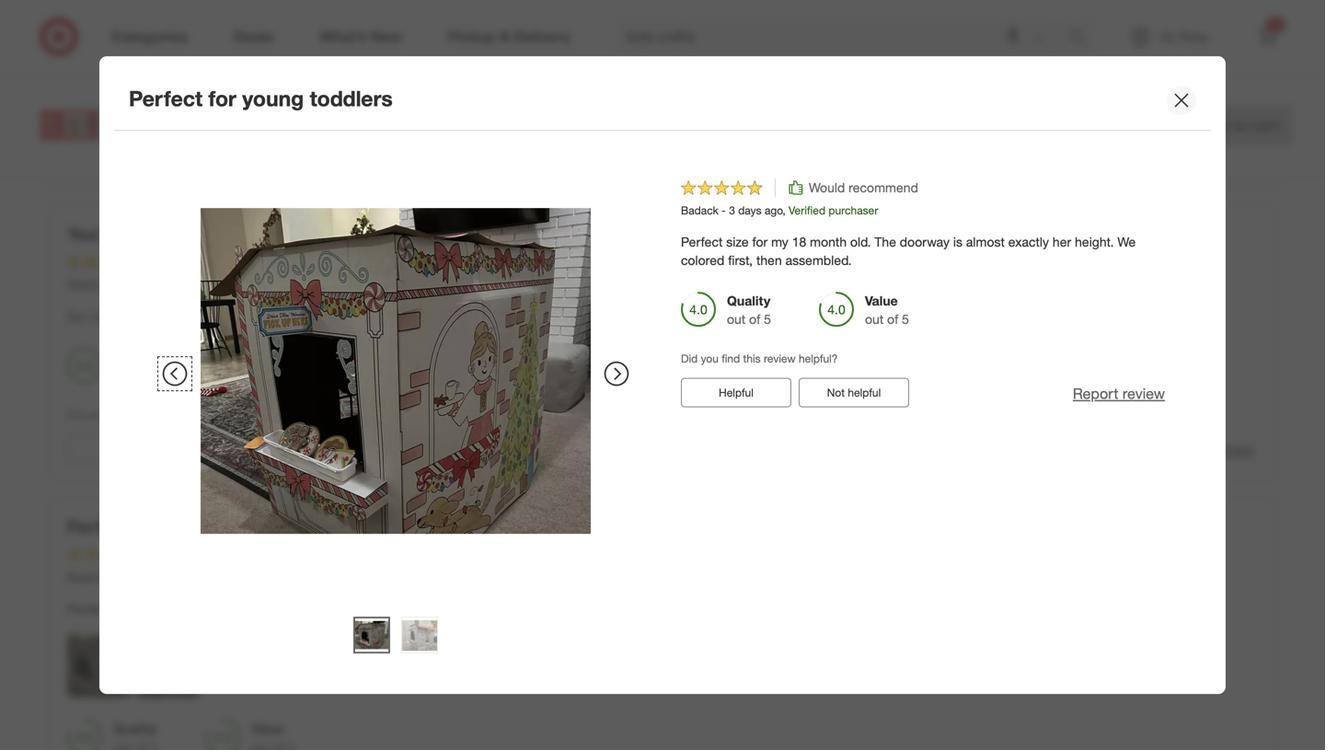 Task type: locate. For each thing, give the bounding box(es) containing it.
18 up guest review image 2 of 2, zoom in
[[178, 601, 193, 617]]

report
[[1163, 148, 1208, 166], [1073, 385, 1119, 403], [1163, 440, 1208, 458]]

0 vertical spatial -
[[341, 113, 347, 131]]

this inside perfect for young toddlers dialog
[[743, 352, 761, 366]]

almost left guest review image 2 of 2, full size
[[352, 601, 391, 617]]

then inside perfect for young toddlers dialog
[[757, 252, 782, 269]]

0 vertical spatial to
[[297, 15, 309, 32]]

badack
[[681, 204, 719, 217], [67, 570, 105, 584]]

when purchased online
[[1038, 130, 1155, 144]]

not helpful
[[827, 386, 881, 399], [213, 441, 267, 455]]

quality down the loved on the left top of page
[[113, 56, 157, 72]]

1 vertical spatial the
[[261, 601, 283, 617]]

around
[[980, 308, 1021, 324]]

5
[[150, 74, 157, 90], [764, 311, 771, 327], [902, 311, 909, 327], [150, 367, 157, 383], [288, 367, 295, 383]]

grandkids
[[67, 15, 126, 32]]

5 left the all
[[150, 74, 157, 90]]

0 horizontal spatial not
[[213, 441, 231, 455]]

report for top report review button
[[1163, 148, 1208, 166]]

1 horizontal spatial month
[[810, 234, 847, 250]]

0 vertical spatial then
[[757, 252, 782, 269]]

quality out of 5 right a
[[727, 293, 771, 327]]

out up color-
[[113, 74, 132, 90]]

quality right a
[[727, 293, 771, 309]]

my
[[772, 234, 789, 250], [241, 308, 258, 324], [565, 308, 582, 324], [157, 601, 175, 617]]

llama
[[230, 90, 270, 108]]

1 vertical spatial old.
[[237, 601, 257, 617]]

month
[[810, 234, 847, 250], [196, 601, 233, 617]]

out down house?
[[251, 367, 270, 383]]

1 horizontal spatial her
[[1053, 234, 1072, 250]]

0 vertical spatial young
[[242, 86, 304, 112]]

out
[[113, 74, 132, 90], [727, 311, 746, 327], [865, 311, 884, 327], [113, 367, 132, 383], [251, 367, 270, 383]]

18 down the badack - 3 days ago , verified purchaser at the right top of the page
[[792, 234, 807, 250]]

1 horizontal spatial height.
[[1075, 234, 1114, 250]]

almost
[[967, 234, 1005, 250], [352, 601, 391, 617]]

purchaser
[[829, 204, 879, 217], [212, 278, 262, 292]]

quality out of 5 down taking
[[113, 349, 157, 383]]

value out of 5
[[865, 293, 909, 327], [251, 349, 295, 383]]

0 vertical spatial not helpful
[[827, 386, 881, 399]]

so
[[178, 15, 192, 32]]

1 vertical spatial almost
[[352, 601, 391, 617]]

$25.00
[[1136, 107, 1175, 123]]

is up force
[[954, 234, 963, 250]]

2 in from the left
[[913, 308, 923, 324]]

0 horizontal spatial value out of 5
[[251, 349, 295, 383]]

exactly inside perfect for young toddlers dialog
[[1009, 234, 1050, 250]]

perfect size for my 18 month old. the doorway is almost exactly her height. we colored first, then assembled.
[[681, 234, 1136, 269], [67, 601, 696, 617]]

the inside perfect size for my 18 month old. the doorway is almost exactly her height. we colored first, then assembled.
[[875, 234, 897, 250]]

recommend
[[849, 180, 919, 196], [235, 254, 305, 270]]

in left full
[[913, 308, 923, 324]]

0 horizontal spatial badack
[[67, 570, 105, 584]]

it right love on the left top
[[121, 308, 128, 324]]

not helpful for not helpful button to the top
[[827, 386, 881, 399]]

you inside perfect for young toddlers dialog
[[701, 352, 719, 366]]

would
[[809, 180, 845, 196], [195, 254, 231, 270]]

would recommend up the badack - 3 days ago , verified purchaser at the right top of the page
[[809, 180, 919, 196]]

to right helped
[[297, 15, 309, 32]]

shop left kit
[[277, 113, 313, 131]]

0 horizontal spatial in
[[227, 308, 237, 324]]

0 horizontal spatial to
[[297, 15, 309, 32]]

is
[[954, 234, 963, 250], [843, 308, 853, 324], [340, 601, 349, 617]]

report review inside perfect for young toddlers dialog
[[1073, 385, 1165, 403]]

0 vertical spatial did you find this review helpful?
[[67, 115, 224, 129]]

2 vertical spatial did you find this review helpful?
[[67, 408, 224, 421]]

almost up around
[[967, 234, 1005, 250]]

my down the badack - 3 days ago , verified purchaser at the right top of the page
[[772, 234, 789, 250]]

old.
[[851, 234, 871, 250], [237, 601, 257, 617]]

1 horizontal spatial old.
[[851, 234, 871, 250]]

size inside perfect for young toddlers dialog
[[727, 234, 749, 250]]

guest review image 1 of 2, full size image
[[201, 208, 591, 534], [354, 617, 390, 654]]

0 horizontal spatial month
[[196, 601, 233, 617]]

0 horizontal spatial assembled.
[[630, 601, 696, 617]]

2 vertical spatial quality out of 5
[[113, 349, 157, 383]]

1 horizontal spatial value out of 5
[[865, 293, 909, 327]]

1 horizontal spatial mondo
[[351, 113, 400, 131]]

month down the badack - 3 days ago , verified purchaser at the right top of the page
[[810, 234, 847, 250]]

2 horizontal spatial is
[[954, 234, 963, 250]]

helpful?
[[185, 115, 224, 129], [799, 352, 838, 366], [185, 408, 224, 421]]

entertainment
[[461, 308, 542, 324]]

0 vertical spatial is
[[954, 234, 963, 250]]

helpful? for do i love it taking up space in my house? no. did it provide hours of entertainment for my kids? yes. definitely a must buy. imagination is has been in full force around here.
[[185, 408, 224, 421]]

badack up guest review image 1 of 2, zoom in
[[67, 570, 105, 584]]

1 horizontal spatial it
[[354, 308, 361, 324]]

- right kit
[[341, 113, 347, 131]]

would up the badack - 3 days ago , verified purchaser at the right top of the page
[[809, 180, 845, 196]]

would up verified purchaser
[[195, 254, 231, 270]]

1 vertical spatial 18
[[178, 601, 193, 617]]

quality
[[113, 56, 157, 72], [727, 293, 771, 309], [113, 349, 157, 365], [113, 721, 157, 737]]

0 vertical spatial perfect for young toddlers
[[129, 86, 393, 112]]

in
[[227, 308, 237, 324], [913, 308, 923, 324]]

0 vertical spatial almost
[[967, 234, 1005, 250]]

quality out of 5 left the all
[[113, 56, 157, 90]]

is inside perfect for young toddlers dialog
[[954, 234, 963, 250]]

report for bottommost report review button
[[1163, 440, 1208, 458]]

not helpful button
[[799, 378, 910, 407], [185, 434, 296, 463]]

1 vertical spatial is
[[843, 308, 853, 324]]

it left provide
[[354, 308, 361, 324]]

report review
[[1163, 148, 1255, 166], [1073, 385, 1165, 403], [1163, 440, 1255, 458]]

no.
[[307, 308, 327, 324]]

verified inside perfect for young toddlers dialog
[[789, 204, 826, 217]]

value out of 5 for my
[[251, 349, 295, 383]]

perfect for young toddlers
[[129, 86, 393, 112], [67, 516, 285, 538]]

badack left 3
[[681, 204, 719, 217]]

0 vertical spatial not
[[827, 386, 845, 399]]

2 vertical spatial helpful?
[[185, 408, 224, 421]]

value inside perfect for young toddlers dialog
[[865, 293, 898, 309]]

1 horizontal spatial would
[[809, 180, 845, 196]]

purchaser up space
[[212, 278, 262, 292]]

young inside dialog
[[242, 86, 304, 112]]

-
[[341, 113, 347, 131], [722, 204, 726, 217]]

would recommend up verified purchaser
[[195, 254, 305, 270]]

badack inside perfect for young toddlers dialog
[[681, 204, 719, 217]]

helpful button
[[681, 378, 792, 407]]

loved
[[130, 15, 161, 32]]

old. inside perfect for young toddlers dialog
[[851, 234, 871, 250]]

recommend inside perfect for young toddlers dialog
[[849, 180, 919, 196]]

all
[[161, 90, 175, 108]]

did you find this review helpful? for do i love it taking up space in my house? no. did it provide hours of entertainment for my kids? yes. definitely a must buy. imagination is has been in full force around here.
[[67, 408, 224, 421]]

18
[[792, 234, 807, 250], [178, 601, 193, 617]]

then
[[757, 252, 782, 269], [601, 601, 627, 617]]

colored
[[681, 252, 725, 269], [526, 601, 569, 617]]

0 vertical spatial recommend
[[849, 180, 919, 196]]

1 horizontal spatial badack
[[681, 204, 719, 217]]

badack for badack
[[67, 570, 105, 584]]

1 vertical spatial report review
[[1073, 385, 1165, 403]]

1 horizontal spatial helpful
[[848, 386, 881, 399]]

1 vertical spatial shop
[[277, 113, 313, 131]]

1 vertical spatial value out of 5
[[251, 349, 295, 383]]

0 vertical spatial value out of 5
[[865, 293, 909, 327]]

did you find this review helpful? for perfect size for my 18 month old. the doorway is almost exactly her height. we colored first, then assembled.
[[681, 352, 838, 366]]

size down 3
[[727, 234, 749, 250]]

to
[[297, 15, 309, 32], [1234, 116, 1248, 134]]

purchaser inside perfect for young toddlers dialog
[[829, 204, 879, 217]]

value out of 5 for doorway
[[865, 293, 909, 327]]

0 horizontal spatial we
[[504, 601, 522, 617]]

not helpful inside perfect for young toddlers dialog
[[827, 386, 881, 399]]

review
[[150, 115, 182, 129], [1212, 148, 1255, 166], [764, 352, 796, 366], [1123, 385, 1165, 403], [150, 408, 182, 421], [1212, 440, 1255, 458]]

2 vertical spatial this
[[129, 408, 147, 421]]

add to cart button
[[1190, 105, 1293, 145]]

0 vertical spatial first,
[[728, 252, 753, 269]]

0 horizontal spatial would
[[195, 254, 231, 270]]

quality inside perfect for young toddlers dialog
[[727, 293, 771, 309]]

my left kids?
[[565, 308, 582, 324]]

force
[[947, 308, 976, 324]]

0 horizontal spatial her
[[439, 601, 458, 617]]

5 left imagination
[[764, 311, 771, 327]]

0 horizontal spatial not helpful
[[213, 441, 267, 455]]

perfect size for my 18 month old. the doorway is almost exactly her height. we colored first, then assembled. inside perfect for young toddlers dialog
[[681, 234, 1136, 269]]

would recommend
[[809, 180, 919, 196], [195, 254, 305, 270]]

verified right the ,
[[789, 204, 826, 217]]

exactly
[[1009, 234, 1050, 250], [395, 601, 435, 617]]

for
[[208, 86, 236, 112], [753, 234, 768, 250], [546, 308, 561, 324], [133, 516, 156, 538], [139, 601, 154, 617]]

1 horizontal spatial young
[[242, 86, 304, 112]]

0 horizontal spatial -
[[341, 113, 347, 131]]

shop up color-
[[122, 90, 156, 108]]

perfect
[[129, 86, 203, 112], [681, 234, 723, 250], [67, 516, 128, 538], [67, 601, 109, 617]]

month up guest review image 2 of 2, zoom in
[[196, 601, 233, 617]]

purchaser right the ,
[[829, 204, 879, 217]]

1 vertical spatial report
[[1073, 385, 1119, 403]]

1 vertical spatial we
[[504, 601, 522, 617]]

1 horizontal spatial verified
[[789, 204, 826, 217]]

0 vertical spatial perfect size for my 18 month old. the doorway is almost exactly her height. we colored first, then assembled.
[[681, 234, 1136, 269]]

shop
[[122, 90, 156, 108], [277, 113, 313, 131]]

1 horizontal spatial the
[[875, 234, 897, 250]]

mondo up own
[[179, 90, 226, 108]]

1 horizontal spatial almost
[[967, 234, 1005, 250]]

size
[[727, 234, 749, 250], [113, 601, 135, 617]]

1 horizontal spatial we
[[1118, 234, 1136, 250]]

1 vertical spatial report review button
[[1073, 383, 1165, 404]]

find
[[108, 115, 126, 129], [722, 352, 740, 366], [108, 408, 126, 421]]

0 vertical spatial assembled.
[[786, 252, 852, 269]]

0 vertical spatial we
[[1118, 234, 1136, 250]]

to right add
[[1234, 116, 1248, 134]]

1 vertical spatial colored
[[526, 601, 569, 617]]

out left buy. on the top of the page
[[727, 311, 746, 327]]

here.
[[1024, 308, 1053, 324]]

ago
[[765, 204, 783, 217]]

young
[[242, 86, 304, 112], [161, 516, 212, 538]]

quality out of 5 inside perfect for young toddlers dialog
[[727, 293, 771, 327]]

2 vertical spatial report
[[1163, 440, 1208, 458]]

1 vertical spatial assembled.
[[630, 601, 696, 617]]

helpful
[[719, 386, 754, 399]]

value out of 5 inside perfect for young toddlers dialog
[[865, 293, 909, 327]]

you
[[87, 115, 105, 129], [701, 352, 719, 366], [87, 408, 105, 421]]

find inside perfect for young toddlers dialog
[[722, 352, 740, 366]]

verified up up in the top of the page
[[172, 278, 209, 292]]

value out of 5 down house?
[[251, 349, 295, 383]]

1 horizontal spatial not helpful button
[[799, 378, 910, 407]]

of
[[135, 74, 147, 90], [447, 308, 458, 324], [749, 311, 761, 327], [888, 311, 899, 327], [135, 367, 147, 383], [274, 367, 285, 383]]

1 horizontal spatial recommend
[[849, 180, 919, 196]]

not helpful for the leftmost not helpful button
[[213, 441, 267, 455]]

- inside shop all mondo llama color-your-own bake shop kit - mondo llama™
[[341, 113, 347, 131]]

yes!
[[67, 224, 101, 245]]

the
[[875, 234, 897, 250], [261, 601, 283, 617]]

1 vertical spatial not helpful button
[[185, 434, 296, 463]]

image of color-your-own bake shop kit - mondo llama™ image
[[33, 88, 107, 162]]

0 horizontal spatial colored
[[526, 601, 569, 617]]

purchased
[[1069, 130, 1122, 144]]

llama™
[[404, 113, 455, 131]]

is left guest review image 2 of 2, full size
[[340, 601, 349, 617]]

did you find this review helpful?
[[67, 115, 224, 129], [681, 352, 838, 366], [67, 408, 224, 421]]

of down taking
[[135, 367, 147, 383]]

full
[[927, 308, 944, 324]]

did
[[67, 115, 84, 129], [330, 308, 350, 324], [681, 352, 698, 366], [67, 408, 84, 421]]

report review button inside perfect for young toddlers dialog
[[1073, 383, 1165, 404]]

0 vertical spatial size
[[727, 234, 749, 250]]

did inside perfect for young toddlers dialog
[[681, 352, 698, 366]]

0 horizontal spatial height.
[[461, 601, 500, 617]]

12
[[1271, 19, 1281, 30]]

1 vertical spatial young
[[161, 516, 212, 538]]

own
[[201, 113, 234, 131]]

0 vertical spatial exactly
[[1009, 234, 1050, 250]]

0 vertical spatial helpful
[[848, 386, 881, 399]]

0 vertical spatial badack
[[681, 204, 719, 217]]

0 horizontal spatial exactly
[[395, 601, 435, 617]]

1 vertical spatial recommend
[[235, 254, 305, 270]]

assembled.
[[786, 252, 852, 269], [630, 601, 696, 617]]

1 horizontal spatial colored
[[681, 252, 725, 269]]

doorway
[[900, 234, 950, 250], [286, 601, 336, 617]]

assembled. inside perfect for young toddlers dialog
[[786, 252, 852, 269]]

1 vertical spatial not helpful
[[213, 441, 267, 455]]

1 vertical spatial would
[[195, 254, 231, 270]]

zoomed image element
[[138, 146, 654, 665]]

toddlers
[[310, 86, 393, 112], [217, 516, 285, 538]]

0 vertical spatial report
[[1163, 148, 1208, 166]]

verified purchaser
[[172, 278, 262, 292]]

first,
[[728, 252, 753, 269], [573, 601, 598, 617]]

value out of 5 left full
[[865, 293, 909, 327]]

is left has
[[843, 308, 853, 324]]

mondo right kit
[[351, 113, 400, 131]]

1 vertical spatial guest review image 1 of 2, full size image
[[354, 617, 390, 654]]

size up guest review image 1 of 2, zoom in
[[113, 601, 135, 617]]

did you find this review helpful? inside perfect for young toddlers dialog
[[681, 352, 838, 366]]

1 vertical spatial would recommend
[[195, 254, 305, 270]]

0 vertical spatial purchaser
[[829, 204, 879, 217]]

of right must
[[749, 311, 761, 327]]

1 vertical spatial this
[[743, 352, 761, 366]]

in right space
[[227, 308, 237, 324]]

1 vertical spatial -
[[722, 204, 726, 217]]

quality out of 5
[[113, 56, 157, 90], [727, 293, 771, 327], [113, 349, 157, 383]]

not inside perfect for young toddlers dialog
[[827, 386, 845, 399]]

toddlers inside dialog
[[310, 86, 393, 112]]

assemble
[[312, 15, 368, 32]]

do
[[67, 308, 84, 324]]

this for do i love it taking up space in my house? no. did it provide hours of entertainment for my kids? yes. definitely a must buy. imagination is has been in full force around here.
[[129, 408, 147, 421]]

helpful
[[848, 386, 881, 399], [234, 441, 267, 455]]

- left 3
[[722, 204, 726, 217]]

5 left full
[[902, 311, 909, 327]]

it
[[121, 308, 128, 324], [354, 308, 361, 324]]

helpful? inside perfect for young toddlers dialog
[[799, 352, 838, 366]]

0 horizontal spatial helpful
[[234, 441, 267, 455]]

1 horizontal spatial 18
[[792, 234, 807, 250]]

when
[[1038, 130, 1066, 144]]

report inside perfect for young toddlers dialog
[[1073, 385, 1119, 403]]

of left the all
[[135, 74, 147, 90]]

verified
[[789, 204, 826, 217], [172, 278, 209, 292]]



Task type: vqa. For each thing, say whether or not it's contained in the screenshot.
rightmost then
yes



Task type: describe. For each thing, give the bounding box(es) containing it.
0 vertical spatial report review
[[1163, 148, 1255, 166]]

perfect for young toddlers dialog
[[99, 56, 1226, 694]]

love
[[94, 308, 117, 324]]

guest review image 1 of 2, zoom in image
[[67, 633, 132, 698]]

to inside the "add to cart" "button"
[[1234, 116, 1248, 134]]

0 vertical spatial this
[[129, 115, 147, 129]]

they
[[226, 15, 250, 32]]

18 inside perfect for young toddlers dialog
[[792, 234, 807, 250]]

of down house?
[[274, 367, 285, 383]]

hours
[[411, 308, 443, 324]]

0 horizontal spatial 18
[[178, 601, 193, 617]]

0 vertical spatial find
[[108, 115, 126, 129]]

of right has
[[888, 311, 899, 327]]

search
[[1061, 30, 1106, 47]]

we inside perfect for young toddlers dialog
[[1118, 234, 1136, 250]]

find for of
[[108, 408, 126, 421]]

quality down guest review image 2 of 2, zoom in
[[113, 721, 157, 737]]

height. inside perfect size for my 18 month old. the doorway is almost exactly her height. we colored first, then assembled.
[[1075, 234, 1114, 250]]

2 vertical spatial report review
[[1163, 440, 1255, 458]]

kids?
[[586, 308, 616, 324]]

1 vertical spatial perfect for young toddlers
[[67, 516, 285, 538]]

0 horizontal spatial recommend
[[235, 254, 305, 270]]

doorway inside perfect for young toddlers dialog
[[900, 234, 950, 250]]

out down love on the left top
[[113, 367, 132, 383]]

online
[[1125, 130, 1155, 144]]

0 vertical spatial helpful?
[[185, 115, 224, 129]]

quality out of 5 for of
[[113, 349, 157, 383]]

quality down taking
[[113, 349, 157, 365]]

1 horizontal spatial is
[[843, 308, 853, 324]]

helpful? for perfect size for my 18 month old. the doorway is almost exactly her height. we colored first, then assembled.
[[799, 352, 838, 366]]

helped
[[254, 15, 294, 32]]

badack - 3 days ago , verified purchaser
[[681, 204, 879, 217]]

a
[[703, 308, 710, 324]]

it,
[[165, 15, 175, 32]]

find for colored
[[722, 352, 740, 366]]

2 vertical spatial report review button
[[1163, 439, 1255, 460]]

1 vertical spatial her
[[439, 601, 458, 617]]

badack for badack - 3 days ago , verified purchaser
[[681, 204, 719, 217]]

days
[[738, 204, 762, 217]]

would recommend inside perfect for young toddlers dialog
[[809, 180, 919, 196]]

1 vertical spatial height.
[[461, 601, 500, 617]]

do i love it taking up space in my house? no. did it provide hours of entertainment for my kids? yes. definitely a must buy. imagination is has been in full force around here.
[[67, 308, 1053, 324]]

my inside perfect for young toddlers dialog
[[772, 234, 789, 250]]

1 vertical spatial exactly
[[395, 601, 435, 617]]

you for colored
[[701, 352, 719, 366]]

0 vertical spatial you
[[87, 115, 105, 129]]

5 down taking
[[150, 367, 157, 383]]

perfect for young toddlers inside perfect for young toddlers dialog
[[129, 86, 393, 112]]

up
[[170, 308, 185, 324]]

1 vertical spatial mondo
[[351, 113, 400, 131]]

steph0
[[67, 278, 102, 292]]

has
[[856, 308, 877, 324]]

2 vertical spatial is
[[340, 601, 349, 617]]

1 vertical spatial size
[[113, 601, 135, 617]]

0 vertical spatial guest review image 1 of 2, full size image
[[201, 208, 591, 534]]

buy.
[[746, 308, 769, 324]]

search button
[[1061, 17, 1106, 61]]

my up guest review image 2 of 2, zoom in
[[157, 601, 175, 617]]

1 vertical spatial purchaser
[[212, 278, 262, 292]]

would inside perfect for young toddlers dialog
[[809, 180, 845, 196]]

1 vertical spatial toddlers
[[217, 516, 285, 538]]

first, inside perfect size for my 18 month old. the doorway is almost exactly her height. we colored first, then assembled.
[[728, 252, 753, 269]]

1 vertical spatial perfect size for my 18 month old. the doorway is almost exactly her height. we colored first, then assembled.
[[67, 601, 696, 617]]

her inside perfect for young toddlers dialog
[[1053, 234, 1072, 250]]

house?
[[261, 308, 304, 324]]

cart
[[1252, 116, 1281, 134]]

- inside perfect for young toddlers dialog
[[722, 204, 726, 217]]

3
[[729, 204, 735, 217]]

0 horizontal spatial old.
[[237, 601, 257, 617]]

1 in from the left
[[227, 308, 237, 324]]

of right the hours
[[447, 308, 458, 324]]

out left full
[[865, 311, 884, 327]]

0 horizontal spatial not helpful button
[[185, 434, 296, 463]]

your-
[[164, 113, 201, 131]]

0 vertical spatial quality out of 5
[[113, 56, 157, 90]]

this for perfect size for my 18 month old. the doorway is almost exactly her height. we colored first, then assembled.
[[743, 352, 761, 366]]

month inside perfect for young toddlers dialog
[[810, 234, 847, 250]]

0 horizontal spatial the
[[261, 601, 283, 617]]

you for of
[[87, 408, 105, 421]]

,
[[783, 204, 786, 217]]

report for report review button within the perfect for young toddlers dialog
[[1073, 385, 1119, 403]]

0 vertical spatial not helpful button
[[799, 378, 910, 407]]

yes.
[[620, 308, 643, 324]]

color-
[[122, 113, 164, 131]]

been
[[880, 308, 910, 324]]

0 vertical spatial report review button
[[1163, 146, 1255, 167]]

not for not helpful button to the top
[[827, 386, 845, 399]]

grandkids loved it, so easy they helped to assemble
[[67, 15, 368, 32]]

shop all mondo llama color-your-own bake shop kit - mondo llama™
[[122, 90, 455, 131]]

5 down house?
[[288, 367, 295, 383]]

0 horizontal spatial shop
[[122, 90, 156, 108]]

provide
[[364, 308, 407, 324]]

imagination
[[773, 308, 840, 324]]

definitely
[[647, 308, 700, 324]]

1 vertical spatial month
[[196, 601, 233, 617]]

easy
[[196, 15, 222, 32]]

quality out of 5 for colored
[[727, 293, 771, 327]]

bake
[[238, 113, 273, 131]]

1 horizontal spatial shop
[[277, 113, 313, 131]]

add
[[1202, 116, 1229, 134]]

must
[[714, 308, 743, 324]]

1 vertical spatial helpful
[[234, 441, 267, 455]]

0 horizontal spatial then
[[601, 601, 627, 617]]

taking
[[132, 308, 166, 324]]

helpful inside perfect for young toddlers dialog
[[848, 386, 881, 399]]

guest review image 2 of 2, full size image
[[401, 617, 438, 654]]

0 horizontal spatial almost
[[352, 601, 391, 617]]

guest review image 2 of 2, zoom in image
[[135, 633, 200, 698]]

almost inside perfect for young toddlers dialog
[[967, 234, 1005, 250]]

colored inside perfect for young toddlers dialog
[[681, 252, 725, 269]]

1 vertical spatial first,
[[573, 601, 598, 617]]

2 it from the left
[[354, 308, 361, 324]]

0 horizontal spatial young
[[161, 516, 212, 538]]

0 horizontal spatial doorway
[[286, 601, 336, 617]]

12 link
[[1248, 17, 1289, 57]]

kit
[[317, 113, 337, 131]]

i
[[87, 308, 91, 324]]

add to cart
[[1202, 116, 1281, 134]]

1 vertical spatial verified
[[172, 278, 209, 292]]

my left house?
[[241, 308, 258, 324]]

not for the leftmost not helpful button
[[213, 441, 231, 455]]

What can we help you find? suggestions appear below search field
[[616, 17, 1074, 57]]

0 horizontal spatial mondo
[[179, 90, 226, 108]]

space
[[188, 308, 223, 324]]

1 it from the left
[[121, 308, 128, 324]]



